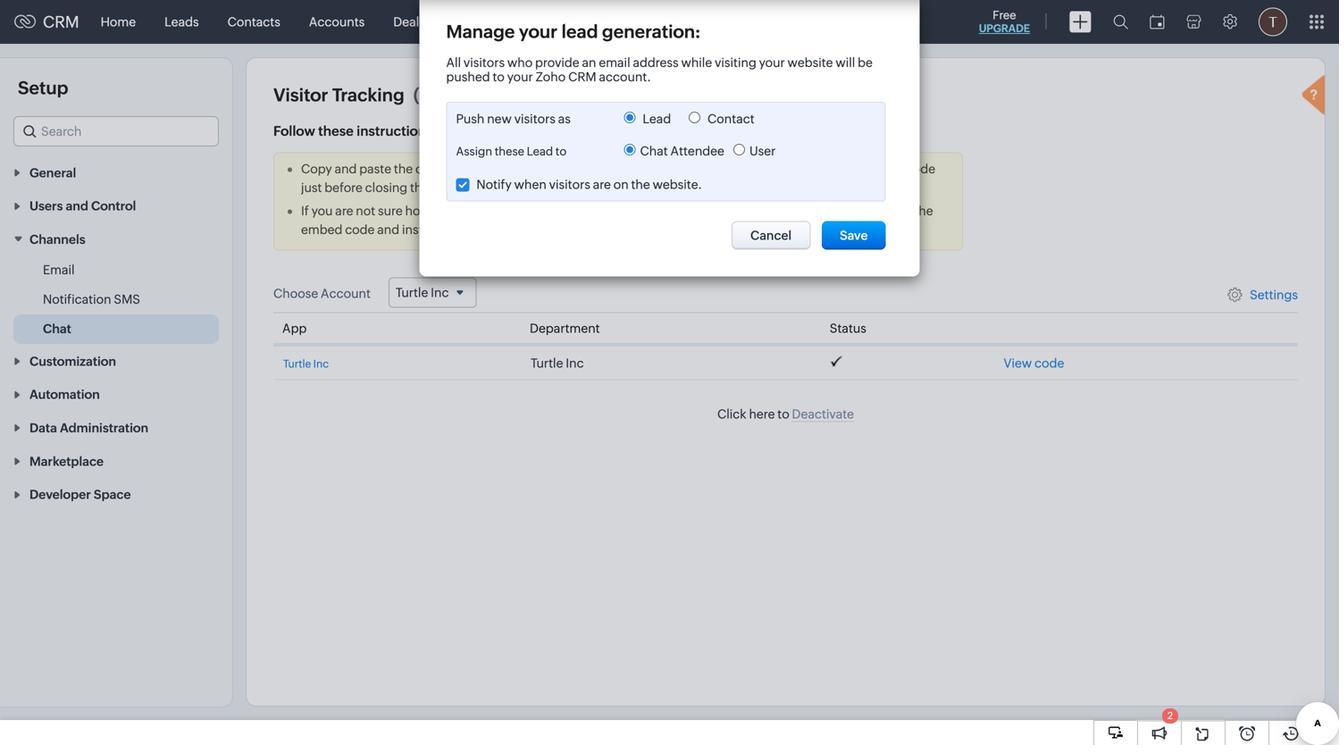 Task type: locate. For each thing, give the bounding box(es) containing it.
turtle inc down department
[[531, 356, 584, 370]]

view code link
[[1004, 356, 1064, 370]]

contact
[[708, 112, 755, 126]]

chat attendee
[[640, 144, 724, 158]]

inc down department
[[566, 356, 584, 370]]

track
[[590, 162, 619, 176]]

while
[[681, 55, 712, 70]]

1 vertical spatial crm
[[568, 70, 596, 84]]

zoho right who
[[536, 70, 566, 84]]

0 vertical spatial zoho
[[536, 70, 566, 84]]

these down the push new visitors as
[[495, 145, 524, 158]]

Chat Attendee radio
[[624, 144, 636, 155]]

0 horizontal spatial on
[[448, 162, 463, 176]]

the up closing
[[394, 162, 413, 176]]

inc down choose account
[[313, 358, 329, 370]]

push
[[456, 112, 485, 126]]

these for lead
[[495, 145, 524, 158]]

tracking
[[332, 85, 404, 105]]

0 horizontal spatial or
[[584, 222, 596, 237]]

0 vertical spatial visitors
[[464, 55, 505, 70]]

are down track on the left of page
[[593, 177, 611, 191]]

contacts
[[227, 15, 280, 29]]

leads
[[164, 15, 199, 29]]

the
[[394, 162, 413, 176], [842, 162, 861, 176], [631, 177, 650, 191], [410, 180, 429, 195], [473, 204, 492, 218], [914, 204, 933, 218]]

these for instructions:
[[318, 123, 354, 139]]

zoho inside all visitors who provide an email address while visiting your website will be pushed to your zoho crm account.
[[536, 70, 566, 84]]

pages
[[537, 162, 573, 176]]

leads link
[[150, 0, 213, 43]]

0 horizontal spatial inc
[[313, 358, 329, 370]]

on down track on the left of page
[[613, 177, 629, 191]]

to up pages
[[555, 145, 567, 158]]

on
[[448, 162, 463, 176], [613, 177, 629, 191]]

Contact radio
[[689, 112, 701, 123]]

crm up salesiq)
[[568, 70, 596, 84]]

manage
[[446, 21, 515, 42]]

lead up pages
[[527, 145, 553, 158]]

the right send
[[914, 204, 933, 218]]

1 horizontal spatial lead
[[643, 112, 671, 126]]

1 vertical spatial chat
[[43, 322, 71, 336]]

Lead radio
[[624, 112, 636, 123]]

<body>
[[432, 180, 474, 195]]

1 horizontal spatial chat
[[640, 144, 668, 158]]

turtle inc link
[[283, 358, 329, 370]]

if
[[301, 204, 309, 218]]

1 vertical spatial and
[[377, 222, 399, 237]]

to right here
[[777, 407, 789, 421]]

or up website.
[[666, 162, 678, 176]]

webmaster"
[[794, 204, 866, 218]]

visitors down pages
[[549, 177, 590, 191]]

2 vertical spatial visitors
[[549, 177, 590, 191]]

user
[[749, 144, 776, 158]]

0 vertical spatial are
[[593, 177, 611, 191]]

your up notify
[[481, 162, 507, 176]]

0 horizontal spatial these
[[318, 123, 354, 139]]

the right in
[[842, 162, 861, 176]]

1 horizontal spatial turtle
[[531, 356, 563, 370]]

to up by
[[493, 70, 505, 84]]

your down tracking
[[488, 222, 514, 237]]

1 horizontal spatial are
[[593, 177, 611, 191]]

web
[[509, 162, 534, 176], [599, 222, 624, 237]]

0 horizontal spatial crm
[[43, 13, 79, 31]]

on left all
[[448, 162, 463, 176]]

address
[[633, 55, 679, 70]]

when
[[514, 177, 547, 191]]

tracking
[[494, 204, 542, 218]]

0 horizontal spatial lead
[[527, 145, 553, 158]]

to
[[493, 70, 505, 84], [555, 145, 567, 158], [575, 162, 587, 176], [433, 204, 445, 218], [577, 204, 589, 218], [779, 204, 791, 218], [869, 204, 881, 218], [473, 222, 485, 237], [777, 407, 789, 421]]

visitor tracking (driven by zoho salesiq)
[[273, 85, 622, 105]]

visitors
[[464, 55, 505, 70], [514, 112, 556, 126], [549, 177, 590, 191]]

deactivate link
[[792, 407, 854, 422]]

before
[[325, 180, 363, 195]]

your left provide
[[507, 70, 533, 84]]

web down the website,
[[599, 222, 624, 237]]

all visitors who provide an email address while visiting your website will be pushed to your zoho crm account.
[[446, 55, 873, 84]]

1 vertical spatial are
[[335, 204, 353, 218]]

0 horizontal spatial chat
[[43, 322, 71, 336]]

provide
[[535, 55, 579, 70]]

code up webmaster
[[545, 204, 574, 218]]

profile image
[[1259, 8, 1287, 36]]

0 vertical spatial web
[[509, 162, 534, 176]]

0 horizontal spatial are
[[335, 204, 353, 218]]

visitors right all
[[464, 55, 505, 70]]

1 vertical spatial visitors
[[514, 112, 556, 126]]

1 horizontal spatial these
[[495, 145, 524, 158]]

visitors.
[[737, 162, 782, 176]]

notify
[[476, 177, 512, 191]]

your down notify when visitors are on the website.
[[591, 204, 617, 218]]

closing
[[365, 180, 408, 195]]

contacts link
[[213, 0, 295, 43]]

click here to deactivate
[[717, 407, 854, 421]]

free upgrade
[[979, 8, 1030, 34]]

0 vertical spatial lead
[[643, 112, 671, 126]]

1 horizontal spatial web
[[599, 222, 624, 237]]

channels button
[[0, 222, 232, 255]]

0 horizontal spatial turtle
[[283, 358, 311, 370]]

profile element
[[1248, 0, 1298, 43]]

code up <body>
[[415, 162, 445, 176]]

free
[[993, 8, 1016, 22]]

1 vertical spatial these
[[495, 145, 524, 158]]

settings link
[[1250, 288, 1298, 302]]

2
[[1168, 710, 1173, 721]]

your up who
[[519, 21, 558, 42]]

to down tag. at left
[[473, 222, 485, 237]]

0 horizontal spatial and
[[335, 162, 357, 176]]

chat down notification
[[43, 322, 71, 336]]

are left not in the top of the page
[[335, 204, 353, 218]]

these
[[318, 123, 354, 139], [495, 145, 524, 158]]

your
[[519, 21, 558, 42], [759, 55, 785, 70], [507, 70, 533, 84], [481, 162, 507, 176], [591, 204, 617, 218], [488, 222, 514, 237]]

manage your lead generation:
[[446, 21, 701, 42]]

1 vertical spatial lead
[[527, 145, 553, 158]]

with
[[709, 162, 734, 176]]

0 horizontal spatial web
[[509, 162, 534, 176]]

1 horizontal spatial or
[[666, 162, 678, 176]]

follow
[[273, 123, 315, 139]]

to inside all visitors who provide an email address while visiting your website will be pushed to your zoho crm account.
[[493, 70, 505, 84]]

are
[[593, 177, 611, 191], [335, 204, 353, 218]]

code right 'source'
[[906, 162, 935, 176]]

(driven
[[413, 85, 474, 105]]

channels region
[[0, 255, 232, 344]]

turtle down app
[[283, 358, 311, 370]]

and down 'sure'
[[377, 222, 399, 237]]

these right the follow at top left
[[318, 123, 354, 139]]

chat up activity at the top of the page
[[640, 144, 668, 158]]

0 vertical spatial chat
[[640, 144, 668, 158]]

visitor
[[273, 85, 328, 105]]

visitors left as
[[514, 112, 556, 126]]

1 horizontal spatial crm
[[568, 70, 596, 84]]

chat inside channels region
[[43, 322, 71, 336]]

calls link
[[582, 0, 639, 43]]

app
[[282, 321, 307, 336]]

to up notify when visitors are on the website.
[[575, 162, 587, 176]]

crm left home link
[[43, 13, 79, 31]]

0 vertical spatial on
[[448, 162, 463, 176]]

web up when
[[509, 162, 534, 176]]

or
[[666, 162, 678, 176], [584, 222, 596, 237]]

1 horizontal spatial on
[[613, 177, 629, 191]]

inc
[[566, 356, 584, 370], [313, 358, 329, 370]]

home link
[[86, 0, 150, 43]]

chat
[[640, 144, 668, 158], [43, 322, 71, 336]]

and up before
[[335, 162, 357, 176]]

lead
[[643, 112, 671, 126], [527, 145, 553, 158]]

code right view
[[1035, 356, 1064, 370]]

or right webmaster
[[584, 222, 596, 237]]

by
[[478, 85, 499, 105]]

User radio
[[733, 144, 745, 155]]

the down activity at the top of the page
[[631, 177, 650, 191]]

0 vertical spatial these
[[318, 123, 354, 139]]

lead right lead radio
[[643, 112, 671, 126]]

turtle inc down app
[[283, 358, 329, 370]]

turtle down department
[[531, 356, 563, 370]]

crm inside all visitors who provide an email address while visiting your website will be pushed to your zoho crm account.
[[568, 70, 596, 84]]

department
[[530, 321, 600, 336]]

1 vertical spatial or
[[584, 222, 596, 237]]

zoho up the push new visitors as
[[503, 85, 547, 105]]



Task type: describe. For each thing, give the bounding box(es) containing it.
click
[[712, 204, 739, 218]]

cancel
[[750, 228, 792, 242]]

activity
[[622, 162, 664, 176]]

it
[[819, 162, 826, 176]]

generation:
[[602, 21, 701, 42]]

0 horizontal spatial turtle inc
[[283, 358, 329, 370]]

to right "send in the top of the page
[[779, 204, 791, 218]]

status
[[830, 321, 866, 336]]

to left send
[[869, 204, 881, 218]]

to up the instructions
[[433, 204, 445, 218]]

your right the visiting
[[759, 55, 785, 70]]

all
[[446, 55, 461, 70]]

choose
[[273, 286, 318, 301]]

calendar image
[[1150, 15, 1165, 29]]

place
[[785, 162, 816, 176]]

crm link
[[14, 13, 79, 31]]

just
[[301, 180, 322, 195]]

developer.
[[627, 222, 688, 237]]

the up how
[[410, 180, 429, 195]]

not
[[356, 204, 375, 218]]

email link
[[43, 261, 75, 279]]

website.
[[653, 177, 702, 191]]

lead
[[561, 21, 598, 42]]

all
[[465, 162, 478, 176]]

how
[[405, 204, 430, 218]]

chat link
[[43, 320, 71, 338]]

tasks link
[[439, 0, 500, 43]]

be
[[858, 55, 873, 70]]

view code
[[1004, 356, 1064, 370]]

copy
[[301, 162, 332, 176]]

email
[[43, 263, 75, 277]]

0 vertical spatial or
[[666, 162, 678, 176]]

paste
[[359, 162, 391, 176]]

assign
[[456, 145, 492, 158]]

chat for chat attendee
[[640, 144, 668, 158]]

pushed
[[446, 70, 490, 84]]

attendee
[[670, 144, 724, 158]]

who
[[507, 55, 533, 70]]

notification sms
[[43, 292, 140, 306]]

will
[[836, 55, 855, 70]]

projects link
[[698, 0, 774, 43]]

an
[[582, 55, 596, 70]]

visitors inside all visitors who provide an email address while visiting your website will be pushed to your zoho crm account.
[[464, 55, 505, 70]]

to down notify when visitors are on the website.
[[577, 204, 589, 218]]

upgrade
[[979, 22, 1030, 34]]

accounts
[[309, 15, 365, 29]]

deals link
[[379, 0, 439, 43]]

visitors for when
[[549, 177, 590, 191]]

sure
[[378, 204, 403, 218]]

home
[[101, 15, 136, 29]]

1 horizontal spatial turtle inc
[[531, 356, 584, 370]]

notification sms link
[[43, 290, 140, 308]]

visits
[[653, 15, 684, 29]]

accounts link
[[295, 0, 379, 43]]

save
[[840, 228, 868, 242]]

deals
[[393, 15, 425, 29]]

add
[[447, 204, 470, 218]]

cancel button
[[732, 221, 810, 250]]

account.
[[599, 70, 651, 84]]

email
[[599, 55, 630, 70]]

assign these lead to
[[456, 145, 567, 158]]

visiting
[[715, 55, 756, 70]]

save button
[[822, 221, 886, 250]]

website,
[[620, 204, 669, 218]]

embed
[[301, 222, 342, 237]]

the right add
[[473, 204, 492, 218]]

you
[[311, 204, 333, 218]]

code down not in the top of the page
[[345, 222, 375, 237]]

webmaster
[[516, 222, 582, 237]]

salesiq)
[[551, 85, 622, 105]]

channels
[[29, 232, 85, 247]]

on inside copy and paste the code on all your web pages to track activity or chat with visitors. place it in the source code just before closing the <body> tag. if you are not sure how to add the tracking code to your website, please click "send to webmaster" to send the embed code and instructions to your webmaster or web developer.
[[448, 162, 463, 176]]

here
[[749, 407, 775, 421]]

follow these instructions:
[[273, 123, 437, 139]]

1 vertical spatial on
[[613, 177, 629, 191]]

deactivate
[[792, 407, 854, 421]]

are inside copy and paste the code on all your web pages to track activity or chat with visitors. place it in the source code just before closing the <body> tag. if you are not sure how to add the tracking code to your website, please click "send to webmaster" to send the embed code and instructions to your webmaster or web developer.
[[335, 204, 353, 218]]

chat for chat
[[43, 322, 71, 336]]

1 horizontal spatial inc
[[566, 356, 584, 370]]

0 vertical spatial crm
[[43, 13, 79, 31]]

settings
[[1250, 288, 1298, 302]]

chat
[[681, 162, 707, 176]]

new
[[487, 112, 512, 126]]

choose account
[[273, 286, 371, 301]]

notify when visitors are on the website.
[[476, 177, 702, 191]]

notification
[[43, 292, 111, 306]]

meetings
[[514, 15, 568, 29]]

"send
[[741, 204, 777, 218]]

visitors for new
[[514, 112, 556, 126]]

website
[[788, 55, 833, 70]]

view
[[1004, 356, 1032, 370]]

1 horizontal spatial and
[[377, 222, 399, 237]]

0 vertical spatial and
[[335, 162, 357, 176]]

projects
[[712, 15, 759, 29]]

1 vertical spatial web
[[599, 222, 624, 237]]

1 vertical spatial zoho
[[503, 85, 547, 105]]

meetings link
[[500, 0, 582, 43]]

visits link
[[639, 0, 698, 43]]

in
[[829, 162, 840, 176]]

source
[[864, 162, 903, 176]]

sms
[[114, 292, 140, 306]]

instructions
[[402, 222, 471, 237]]

account
[[321, 286, 371, 301]]

push new visitors as
[[456, 112, 571, 126]]

instructions:
[[357, 123, 437, 139]]



Task type: vqa. For each thing, say whether or not it's contained in the screenshot.
size FIELD
no



